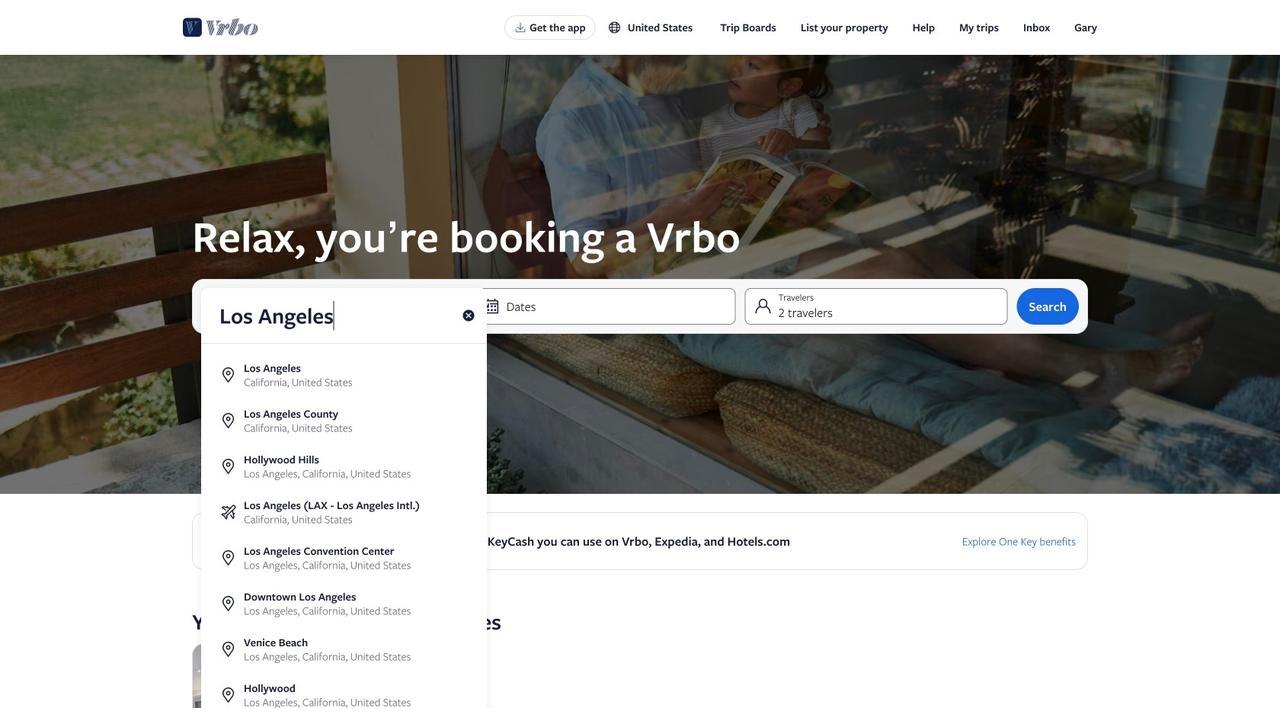 Task type: vqa. For each thing, say whether or not it's contained in the screenshot.
main content
yes



Task type: locate. For each thing, give the bounding box(es) containing it.
Save Studio Apt in Beverly Hills by Just Bring Your Toothbrush to a trip checkbox
[[328, 653, 352, 677]]

vrbo logo image
[[183, 15, 259, 40]]

download the app button image
[[515, 21, 527, 34]]

room image
[[192, 643, 362, 708]]

main content
[[0, 55, 1281, 708]]

Going to text field
[[201, 288, 487, 343]]



Task type: describe. For each thing, give the bounding box(es) containing it.
one key blue tier image
[[204, 524, 238, 558]]

wizard region
[[0, 55, 1281, 708]]

clear going to image
[[462, 309, 476, 322]]

small image
[[608, 21, 622, 34]]



